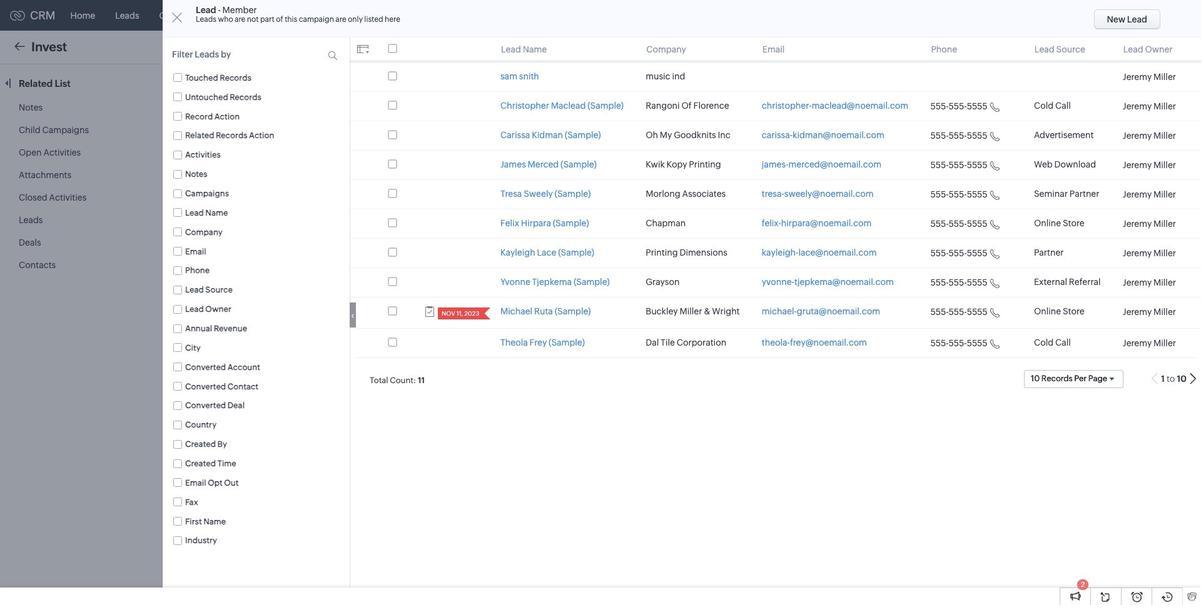 Task type: vqa. For each thing, say whether or not it's contained in the screenshot.
Contacts image
no



Task type: describe. For each thing, give the bounding box(es) containing it.
profile element
[[1138, 0, 1173, 30]]



Task type: locate. For each thing, give the bounding box(es) containing it.
logo image
[[10, 10, 25, 20]]

you can select a maximum of 100 records. image
[[388, 43, 397, 53]]

profile image
[[1145, 5, 1165, 25]]

previous record image
[[1153, 43, 1159, 51]]

None button
[[357, 44, 370, 55], [1190, 374, 1197, 385], [357, 44, 370, 55], [1190, 374, 1197, 385]]



